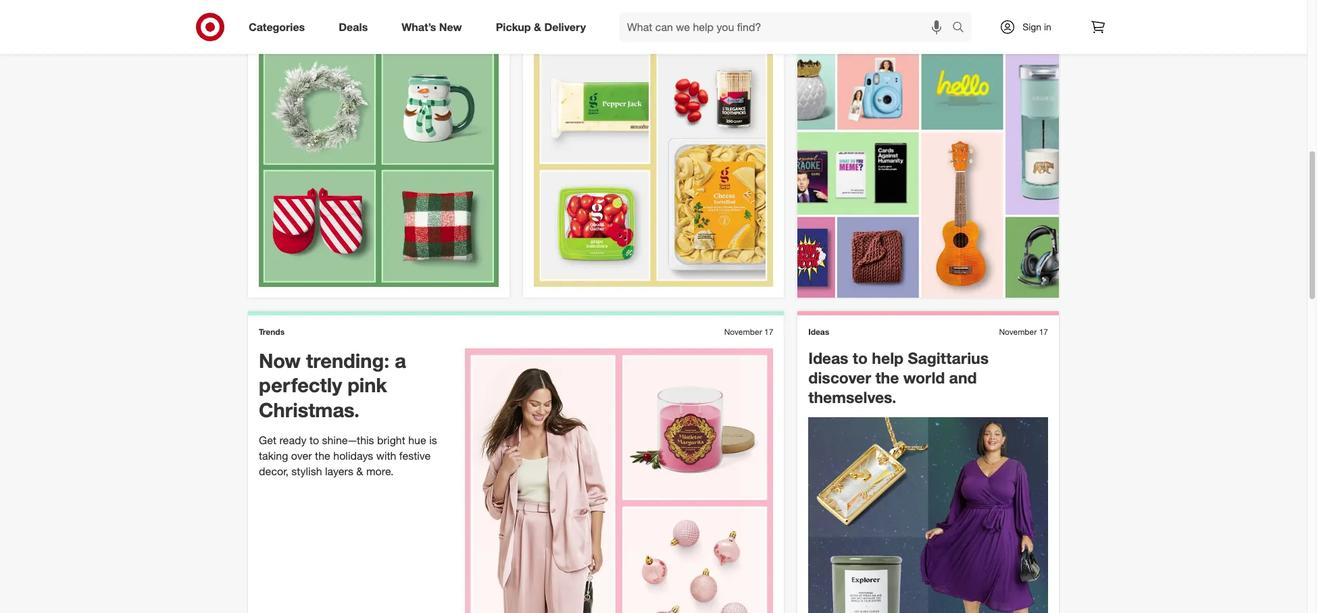 Task type: describe. For each thing, give the bounding box(es) containing it.
hue
[[408, 434, 426, 447]]

sagittarius
[[908, 349, 989, 368]]

& inside get ready to shine—this bright hue is taking over the holidays with festive decor, stylish layers & more.
[[356, 465, 363, 478]]

first
[[562, 25, 591, 44]]

the inside easy thanksgiving apps to start the first course right.
[[534, 25, 557, 44]]

deals
[[339, 20, 368, 34]]

apps
[[676, 6, 712, 25]]

pickup & delivery
[[496, 20, 586, 34]]

and
[[949, 368, 977, 387]]

What can we help you find? suggestions appear below search field
[[619, 12, 956, 42]]

that
[[934, 6, 963, 25]]

november 17 for ideas
[[999, 327, 1048, 337]]

bright
[[377, 434, 405, 447]]

right.
[[650, 25, 689, 44]]

trends
[[259, 327, 285, 337]]

ideas for ideas to help sagittarius discover the world and themselves.
[[809, 349, 849, 368]]

categories
[[249, 20, 305, 34]]

november 17 for trends
[[724, 327, 773, 337]]

to inside festive home faves to get a holiday head start.
[[404, 6, 419, 25]]

start
[[736, 6, 771, 25]]

course
[[595, 25, 646, 44]]

taking
[[259, 449, 288, 463]]

over
[[291, 449, 312, 463]]

get
[[423, 6, 447, 25]]

christmas.
[[259, 398, 360, 422]]

sign
[[1023, 21, 1042, 32]]

to inside ideas to help sagittarius discover the world and themselves.
[[853, 349, 868, 368]]

pickup & delivery link
[[484, 12, 603, 42]]

world
[[904, 368, 945, 387]]

collage of gift ideas image
[[798, 48, 1059, 298]]

search button
[[946, 12, 979, 45]]

november for ideas
[[999, 327, 1037, 337]]

ideas to help sagittarius discover the world and themselves. image
[[809, 418, 1048, 614]]

pickup
[[496, 20, 531, 34]]

ready
[[279, 434, 307, 447]]

now
[[259, 349, 301, 373]]

festive
[[399, 449, 431, 463]]

easy thanksgiving apps to start the first course right. link
[[523, 0, 784, 298]]

looking
[[809, 6, 868, 25]]

sign in
[[1023, 21, 1052, 32]]

expected?
[[837, 25, 914, 44]]

new
[[439, 20, 462, 34]]

start.
[[357, 25, 397, 44]]

perfectly
[[259, 373, 342, 398]]

november for trends
[[724, 327, 762, 337]]

themselves.
[[809, 388, 897, 407]]

deals link
[[327, 12, 385, 42]]

what's
[[402, 20, 436, 34]]

delivery
[[544, 20, 586, 34]]

what's new link
[[390, 12, 479, 42]]

trending:
[[306, 349, 389, 373]]

holidays
[[333, 449, 373, 463]]



Task type: vqa. For each thing, say whether or not it's contained in the screenshot.
Marks & Spencer London is back Gift beautifully crafted treats imported from Britain.
no



Task type: locate. For each thing, give the bounding box(es) containing it.
1 horizontal spatial november
[[999, 327, 1037, 337]]

get ready to shine—this bright hue is taking over the holidays with festive decor, stylish layers & more.
[[259, 434, 437, 478]]

a
[[452, 6, 461, 25], [395, 349, 406, 373]]

stylish
[[292, 465, 322, 478]]

ideas to help sagittarius discover the world and themselves.
[[809, 349, 989, 407]]

looking for gifts that go beyond the expected?
[[809, 6, 1045, 44]]

festive home faves to get a holiday head start. link
[[248, 0, 509, 298]]

0 horizontal spatial a
[[395, 349, 406, 373]]

0 vertical spatial a
[[452, 6, 461, 25]]

ideas for ideas
[[809, 327, 829, 337]]

the inside get ready to shine—this bright hue is taking over the holidays with festive decor, stylish layers & more.
[[315, 449, 330, 463]]

to left start
[[716, 6, 731, 25]]

the down easy
[[534, 25, 557, 44]]

a right the "trending:"
[[395, 349, 406, 373]]

layers
[[325, 465, 353, 478]]

a inside now trending: a perfectly pink christmas.
[[395, 349, 406, 373]]

1 november from the left
[[724, 327, 762, 337]]

beyond
[[991, 6, 1045, 25]]

decor,
[[259, 465, 289, 478]]

the
[[534, 25, 557, 44], [809, 25, 832, 44], [876, 368, 899, 387], [315, 449, 330, 463]]

0 horizontal spatial &
[[356, 465, 363, 478]]

1 ideas from the top
[[809, 327, 829, 337]]

easy
[[534, 6, 569, 25]]

get
[[259, 434, 276, 447]]

the right over
[[315, 449, 330, 463]]

shine—this
[[322, 434, 374, 447]]

what's new
[[402, 20, 462, 34]]

holiday
[[259, 25, 312, 44]]

faves
[[361, 6, 400, 25]]

categories link
[[237, 12, 322, 42]]

pink
[[348, 373, 387, 398]]

now trending: a perfectly pink christmas.
[[259, 349, 406, 422]]

with
[[376, 449, 396, 463]]

ideas inside ideas to help sagittarius discover the world and themselves.
[[809, 349, 849, 368]]

the inside looking for gifts that go beyond the expected?
[[809, 25, 832, 44]]

2 november 17 from the left
[[999, 327, 1048, 337]]

& inside pickup & delivery link
[[534, 20, 541, 34]]

discover
[[809, 368, 871, 387]]

0 vertical spatial &
[[534, 20, 541, 34]]

november 17
[[724, 327, 773, 337], [999, 327, 1048, 337]]

2 november from the left
[[999, 327, 1037, 337]]

looking for gifts that go beyond the expected? link
[[798, 0, 1059, 298]]

in
[[1044, 21, 1052, 32]]

festive home faves to get a holiday head start.
[[259, 6, 461, 44]]

easy thanksgiving apps to start the first course right.
[[534, 6, 771, 44]]

1 17 from the left
[[764, 327, 773, 337]]

a right the get
[[452, 6, 461, 25]]

ideas
[[809, 327, 829, 337], [809, 349, 849, 368]]

17 for trends
[[764, 327, 773, 337]]

is
[[429, 434, 437, 447]]

17 for ideas
[[1039, 327, 1048, 337]]

&
[[534, 20, 541, 34], [356, 465, 363, 478]]

festive
[[259, 6, 311, 25]]

to
[[404, 6, 419, 25], [716, 6, 731, 25], [853, 349, 868, 368], [310, 434, 319, 447]]

for
[[872, 6, 893, 25]]

1 horizontal spatial a
[[452, 6, 461, 25]]

& right pickup
[[534, 20, 541, 34]]

easy thanksgiving apps to start the first course right. image
[[534, 48, 773, 287]]

2 17 from the left
[[1039, 327, 1048, 337]]

to up over
[[310, 434, 319, 447]]

now trending: a perfectly pink christmas. image
[[465, 349, 773, 614]]

& down holidays
[[356, 465, 363, 478]]

1 horizontal spatial 17
[[1039, 327, 1048, 337]]

to left the get
[[404, 6, 419, 25]]

to inside easy thanksgiving apps to start the first course right.
[[716, 6, 731, 25]]

head
[[316, 25, 353, 44]]

help
[[872, 349, 904, 368]]

1 horizontal spatial &
[[534, 20, 541, 34]]

0 vertical spatial ideas
[[809, 327, 829, 337]]

more.
[[366, 465, 394, 478]]

0 horizontal spatial november
[[724, 327, 762, 337]]

to left help in the bottom of the page
[[853, 349, 868, 368]]

to inside get ready to shine—this bright hue is taking over the holidays with festive decor, stylish layers & more.
[[310, 434, 319, 447]]

november
[[724, 327, 762, 337], [999, 327, 1037, 337]]

search
[[946, 21, 979, 35]]

2 ideas from the top
[[809, 349, 849, 368]]

1 vertical spatial a
[[395, 349, 406, 373]]

1 vertical spatial ideas
[[809, 349, 849, 368]]

17
[[764, 327, 773, 337], [1039, 327, 1048, 337]]

the inside ideas to help sagittarius discover the world and themselves.
[[876, 368, 899, 387]]

thanksgiving
[[573, 6, 672, 25]]

the down help in the bottom of the page
[[876, 368, 899, 387]]

home
[[315, 6, 357, 25]]

festive home faves to get a holiday head start. image
[[259, 48, 499, 287]]

0 horizontal spatial 17
[[764, 327, 773, 337]]

1 november 17 from the left
[[724, 327, 773, 337]]

1 vertical spatial &
[[356, 465, 363, 478]]

a inside festive home faves to get a holiday head start.
[[452, 6, 461, 25]]

the down looking
[[809, 25, 832, 44]]

gifts
[[897, 6, 930, 25]]

0 horizontal spatial november 17
[[724, 327, 773, 337]]

sign in link
[[988, 12, 1073, 42]]

1 horizontal spatial november 17
[[999, 327, 1048, 337]]

go
[[967, 6, 986, 25]]



